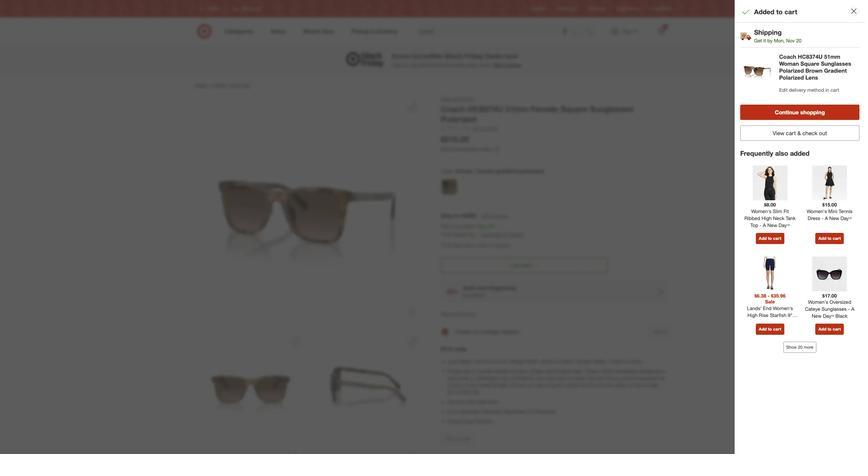 Task type: describe. For each thing, give the bounding box(es) containing it.
new for $17.00 women's oversized cateye sunglasses - a new day™ black
[[812, 313, 822, 319]]

3 width: from the left
[[593, 359, 607, 365]]

coach hc8374u 51mm woman square sunglasses polarized brown gradient polarized lens image
[[740, 53, 775, 88]]

fit inside '$8.00 women's slim fit ribbed high neck tank top - a new day™'
[[784, 208, 789, 214]]

to inside fulfillment region
[[454, 212, 460, 219]]

nov inside the get it by mon, nov 20 free shipping - exclusions apply.
[[478, 223, 487, 230]]

generic size: standard
[[448, 399, 498, 405]]

94806
[[461, 212, 477, 219]]

be the first!
[[474, 126, 498, 132]]

ship
[[441, 212, 453, 219]]

isn't
[[465, 242, 475, 249]]

cart down shorts on the right bottom
[[773, 327, 781, 332]]

add to cart button for lands'
[[756, 324, 785, 335]]

20 inside shipping get it by mon, nov 20
[[796, 37, 802, 43]]

- inside the $6.38 - $35.96 sale lands' end women's high rise starfish 9" bike shorts
[[768, 293, 770, 299]]

2 vertical spatial coach
[[441, 104, 466, 114]]

purchased
[[455, 146, 478, 152]]

item inside fulfillment region
[[453, 242, 464, 249]]

end
[[763, 305, 772, 311]]

20 inside the get it by mon, nov 20 free shipping - exclusions apply.
[[489, 223, 495, 230]]

when purchased online
[[441, 146, 493, 152]]

this
[[441, 242, 451, 249]]

add to cart for lands'
[[759, 327, 781, 332]]

1 horizontal spatial you
[[537, 375, 544, 381]]

coach hc8374u 51mm female square sunglasses polarized, 5 of 8 image
[[312, 448, 424, 454]]

circle
[[629, 6, 640, 11]]

fourth
[[550, 382, 563, 388]]

type:
[[463, 418, 475, 424]]

to down $15.00 women's mini tennis dress - a new day™
[[828, 236, 832, 241]]

get it by mon, nov 20 free shipping - exclusions apply.
[[441, 223, 525, 238]]

in down is
[[471, 375, 475, 381]]

by left lens,
[[512, 368, 517, 374]]

coach hc8374u 51mm female square sunglasses polarized, 2 of 8 image
[[195, 331, 307, 443]]

sunglasses inside shop all coach coach hc8374u 51mm female square sunglasses polarized
[[590, 104, 634, 114]]

women's inside the $6.38 - $35.96 sale lands' end women's high rise starfish 9" bike shorts
[[773, 305, 793, 311]]

displayed
[[640, 368, 660, 374]]

3 link
[[654, 24, 669, 39]]

sold
[[463, 284, 475, 291]]

the down these
[[588, 375, 595, 381]]

to down '$8.00 women's slim fit ribbed high neck tank top - a new day™'
[[768, 236, 772, 241]]

continue shopping
[[775, 109, 825, 116]]

friday
[[464, 52, 483, 60]]

protection
[[534, 409, 557, 415]]

polarized
[[520, 168, 544, 175]]

deals
[[485, 52, 503, 60]]

2 horizontal spatial a
[[546, 382, 548, 388]]

lens width: 51mm [2.01in] / bridge width: 20mm [0.79in] / temple width: 140mm [5.51in]
[[448, 359, 642, 365]]

added
[[754, 8, 775, 16]]

target for target / health / eye care
[[195, 82, 208, 88]]

dialog containing added to cart
[[735, 0, 865, 454]]

saving
[[506, 62, 521, 68]]

add to cart button for sunglasses
[[816, 324, 844, 335]]

a for $17.00 women's oversized cateye sunglasses - a new day™ black
[[851, 306, 855, 312]]

sale
[[765, 299, 775, 305]]

mon, inside the get it by mon, nov 20 free shipping - exclusions apply.
[[464, 223, 476, 230]]

also
[[775, 149, 789, 157]]

exclusions apply. link
[[481, 231, 525, 238]]

2 at from the left
[[582, 382, 586, 388]]

of inside frame size is usually defined by lens, bridge and temple width. these values are always displayed in that order, in millimeters. as a reference, you may want to check the size of your current eyewear, by looking at the inside temple. should you see a fourth number at the end, this refers to lens height (i.e. 51/20/140)
[[606, 375, 611, 381]]

are
[[615, 368, 622, 374]]

values
[[600, 368, 614, 374]]

eye care link
[[231, 82, 251, 88]]

registry link
[[531, 6, 547, 12]]

usually
[[478, 368, 493, 374]]

maximum
[[504, 409, 525, 415]]

on
[[404, 62, 409, 68]]

black inside score incredible black friday deals now save on top gifts & find new deals each week. start saving
[[445, 52, 462, 60]]

/ left "eye"
[[228, 82, 230, 88]]

sunglasses inside $17.00 women's oversized cateye sunglasses - a new day™ black
[[822, 306, 847, 312]]

frame type: full rim
[[448, 418, 493, 424]]

features:
[[460, 409, 480, 415]]

reference,
[[514, 375, 535, 381]]

frame for frame size is usually defined by lens, bridge and temple width. these values are always displayed in that order, in millimeters. as a reference, you may want to check the size of your current eyewear, by looking at the inside temple. should you see a fourth number at the end, this refers to lens height (i.e. 51/20/140)
[[448, 368, 462, 374]]

cart inside view cart & check out link
[[786, 130, 796, 137]]

tennis
[[839, 208, 853, 214]]

target / health / eye care
[[195, 82, 251, 88]]

$17.00
[[823, 293, 837, 299]]

check inside view cart & check out link
[[803, 130, 818, 137]]

0 horizontal spatial size
[[463, 368, 471, 374]]

number
[[564, 382, 581, 388]]

deals
[[454, 62, 466, 68]]

by inside the get it by mon, nov 20 free shipping - exclusions apply.
[[456, 223, 462, 230]]

the up 51/20/140)
[[471, 382, 478, 388]]

day™ for $15.00 women's mini tennis dress - a new day™
[[841, 215, 852, 221]]

to right added
[[777, 8, 783, 16]]

height
[[646, 382, 659, 388]]

score incredible black friday deals now save on top gifts & find new deals each week. start saving
[[392, 52, 521, 68]]

added
[[790, 149, 810, 157]]

edit for edit location
[[481, 213, 490, 219]]

polarized,
[[481, 409, 503, 415]]

is
[[473, 368, 476, 374]]

sign
[[655, 329, 663, 334]]

a inside 'button'
[[459, 436, 461, 441]]

be
[[474, 126, 479, 132]]

report this item button
[[441, 311, 476, 318]]

What can we help you find? suggestions appear below search field
[[415, 24, 588, 39]]

manage
[[480, 328, 500, 335]]

ship to 94806
[[441, 212, 477, 219]]

women's slim fit ribbed high neck tank top - a new day™ image
[[753, 166, 788, 200]]

/ right [0.79in]
[[573, 359, 575, 365]]

lens
[[635, 382, 644, 388]]

apply.
[[510, 231, 525, 238]]

rim
[[485, 418, 493, 424]]

edit for edit delivery method in cart
[[779, 87, 788, 93]]

size:
[[467, 399, 477, 405]]

polarized for gradient
[[779, 74, 804, 81]]

online
[[480, 146, 493, 152]]

health
[[212, 82, 227, 88]]

of inside 'button'
[[454, 436, 458, 441]]

each
[[467, 62, 478, 68]]

luxottica
[[463, 292, 485, 298]]

women's for sunglasses
[[808, 299, 828, 305]]

and inside sold and shipped by luxottica
[[477, 284, 487, 291]]

1 vertical spatial size
[[597, 375, 605, 381]]

find
[[651, 6, 659, 11]]

- inside '$8.00 women's slim fit ribbed high neck tank top - a new day™'
[[760, 222, 762, 228]]

generic
[[448, 399, 465, 405]]

$6.38 - $35.96 sale lands' end women's high rise starfish 9" bike shorts
[[747, 293, 793, 325]]

to down current on the bottom right of the page
[[630, 382, 634, 388]]

show 20 more
[[787, 345, 814, 350]]

this inside frame size is usually defined by lens, bridge and temple width. these values are always displayed in that order, in millimeters. as a reference, you may want to check the size of your current eyewear, by looking at the inside temple. should you see a fourth number at the end, this refers to lens height (i.e. 51/20/140)
[[607, 382, 614, 388]]

1 at from the left
[[465, 382, 469, 388]]

stores
[[660, 6, 672, 11]]

rise
[[759, 312, 769, 318]]

shop all coach coach hc8374u 51mm female square sunglasses polarized
[[441, 96, 634, 124]]

frame size is usually defined by lens, bridge and temple width. these values are always displayed in that order, in millimeters. as a reference, you may want to check the size of your current eyewear, by looking at the inside temple. should you see a fourth number at the end, this refers to lens height (i.e. 51/20/140)
[[448, 368, 666, 395]]

fit & style
[[441, 346, 467, 353]]

search
[[583, 28, 600, 35]]

add to cart for dress
[[819, 236, 841, 241]]

/ right target link
[[209, 82, 211, 88]]

new inside '$8.00 women's slim fit ribbed high neck tank top - a new day™'
[[768, 222, 777, 228]]

lens features: polarized, maximum uv protection
[[448, 409, 557, 415]]

add for ribbed
[[759, 236, 767, 241]]

added to cart
[[754, 8, 798, 16]]

part of a look button
[[441, 433, 475, 445]]

redcard link
[[589, 6, 605, 12]]

uv
[[527, 409, 533, 415]]

brown / brown gradient polarized image
[[442, 180, 457, 194]]

polarized for sunglasses
[[441, 114, 476, 124]]

1 vertical spatial you
[[527, 382, 535, 388]]

$6.38
[[755, 293, 767, 299]]

cart right added
[[785, 8, 798, 16]]

$35.96
[[771, 293, 786, 299]]

20mm
[[541, 359, 555, 365]]

cart down mini
[[833, 236, 841, 241]]

create or manage registry
[[455, 328, 520, 335]]

a for $15.00 women's mini tennis dress - a new day™
[[825, 215, 828, 221]]

add for dress
[[819, 236, 827, 241]]

square inside shop all coach coach hc8374u 51mm female square sunglasses polarized
[[561, 104, 588, 114]]

show 20 more button
[[783, 342, 817, 353]]

location
[[491, 213, 508, 219]]

shorts
[[768, 319, 783, 325]]

[0.79in]
[[556, 359, 572, 365]]

sign in
[[655, 329, 667, 334]]

[2.01in]
[[490, 359, 506, 365]]

51mm inside shop all coach coach hc8374u 51mm female square sunglasses polarized
[[506, 104, 529, 114]]

to down shorts on the right bottom
[[768, 327, 772, 332]]

& inside score incredible black friday deals now save on top gifts & find new deals each week. start saving
[[430, 62, 433, 68]]

- inside $17.00 women's oversized cateye sunglasses - a new day™ black
[[848, 306, 850, 312]]

high inside the $6.38 - $35.96 sale lands' end women's high rise starfish 9" bike shorts
[[748, 312, 758, 318]]



Task type: vqa. For each thing, say whether or not it's contained in the screenshot.
the 'in'
yes



Task type: locate. For each thing, give the bounding box(es) containing it.
1 vertical spatial edit
[[481, 213, 490, 219]]

new for $15.00 women's mini tennis dress - a new day™
[[830, 215, 839, 221]]

high
[[762, 215, 772, 221], [748, 312, 758, 318]]

1 vertical spatial 51mm
[[506, 104, 529, 114]]

- inside the get it by mon, nov 20 free shipping - exclusions apply.
[[476, 231, 479, 238]]

by right 'eyewear,'
[[660, 375, 665, 381]]

1 width: from the left
[[460, 359, 474, 365]]

1 vertical spatial mon,
[[464, 223, 476, 230]]

width: up bridge
[[526, 359, 540, 365]]

nov up 'exclusions'
[[478, 223, 487, 230]]

0 horizontal spatial check
[[574, 375, 587, 381]]

that
[[448, 375, 456, 381]]

2 vertical spatial 20
[[798, 345, 803, 350]]

temple.
[[493, 382, 509, 388]]

frame for frame type: full rim
[[448, 418, 462, 424]]

at
[[465, 382, 469, 388], [582, 382, 586, 388]]

0 horizontal spatial it
[[452, 223, 455, 230]]

it down shipping
[[764, 37, 766, 43]]

1 vertical spatial get
[[441, 223, 450, 230]]

the left end,
[[588, 382, 595, 388]]

51mm
[[824, 53, 841, 60], [506, 104, 529, 114], [475, 359, 489, 365]]

1 vertical spatial black
[[836, 313, 848, 319]]

day™ down oversized
[[823, 313, 834, 319]]

in inside dialog
[[826, 87, 830, 93]]

you up see
[[537, 375, 544, 381]]

mon, inside shipping get it by mon, nov 20
[[774, 37, 785, 43]]

in right the sold
[[489, 242, 493, 249]]

women's down $8.00
[[751, 208, 772, 214]]

cart right view
[[786, 130, 796, 137]]

square
[[801, 60, 820, 67], [561, 104, 588, 114]]

0 horizontal spatial item
[[453, 242, 464, 249]]

oversized
[[830, 299, 852, 305]]

2 vertical spatial a
[[851, 306, 855, 312]]

new
[[830, 215, 839, 221], [768, 222, 777, 228], [812, 313, 822, 319]]

coach hc8374u 51mm female square sunglasses polarized, 3 of 8 image
[[312, 331, 424, 443]]

add to cart for sunglasses
[[819, 327, 841, 332]]

coach down all on the top of page
[[441, 104, 466, 114]]

part of a look
[[446, 436, 471, 441]]

& inside dialog
[[798, 130, 801, 137]]

0 vertical spatial get
[[754, 37, 762, 43]]

1 horizontal spatial hc8374u
[[798, 53, 823, 60]]

add to cart button for ribbed
[[756, 233, 785, 244]]

add down cateye
[[819, 327, 827, 332]]

sold
[[477, 242, 487, 249]]

tank
[[786, 215, 796, 221]]

0 horizontal spatial mon,
[[464, 223, 476, 230]]

lens down generic
[[448, 409, 458, 415]]

the right 'be'
[[481, 126, 488, 132]]

registry
[[531, 6, 547, 11]]

full
[[476, 418, 484, 424]]

1 horizontal spatial nov
[[786, 37, 795, 43]]

method
[[808, 87, 824, 93]]

new down cateye
[[812, 313, 822, 319]]

0 vertical spatial it
[[764, 37, 766, 43]]

/ down when purchased online
[[474, 168, 476, 175]]

1 horizontal spatial mon,
[[774, 37, 785, 43]]

2 horizontal spatial 51mm
[[824, 53, 841, 60]]

add to cart button down rise
[[756, 324, 785, 335]]

coach hc8374u 51mm female square sunglasses polarized, 1 of 8 image
[[195, 96, 424, 325]]

more
[[804, 345, 814, 350]]

shipping
[[454, 231, 475, 238]]

0 vertical spatial edit
[[779, 87, 788, 93]]

day™ inside '$8.00 women's slim fit ribbed high neck tank top - a new day™'
[[779, 222, 790, 228]]

& up added
[[798, 130, 801, 137]]

nov inside shipping get it by mon, nov 20
[[786, 37, 795, 43]]

target circle
[[616, 6, 640, 11]]

by inside sold and shipped by luxottica
[[511, 284, 517, 291]]

51mm up usually
[[475, 359, 489, 365]]

add down the ribbed
[[759, 236, 767, 241]]

1 horizontal spatial check
[[803, 130, 818, 137]]

in right displayed
[[662, 368, 666, 374]]

brown
[[806, 67, 823, 74]]

1 vertical spatial check
[[574, 375, 587, 381]]

the
[[481, 126, 488, 132], [588, 375, 595, 381], [471, 382, 478, 388], [588, 382, 595, 388]]

new inside $17.00 women's oversized cateye sunglasses - a new day™ black
[[812, 313, 822, 319]]

add to cart down shorts on the right bottom
[[759, 327, 781, 332]]

& left style
[[449, 346, 453, 353]]

edit left delivery
[[779, 87, 788, 93]]

0 horizontal spatial at
[[465, 382, 469, 388]]

score
[[392, 52, 410, 60]]

fulfillment region
[[441, 212, 671, 304]]

temple
[[555, 368, 570, 374]]

millimeters.
[[477, 375, 501, 381]]

0 vertical spatial lens
[[806, 74, 818, 81]]

women's up dress
[[807, 208, 827, 214]]

1 horizontal spatial a
[[510, 375, 512, 381]]

1 vertical spatial sunglasses
[[590, 104, 634, 114]]

and inside frame size is usually defined by lens, bridge and temple width. these values are always displayed in that order, in millimeters. as a reference, you may want to check the size of your current eyewear, by looking at the inside temple. should you see a fourth number at the end, this refers to lens height (i.e. 51/20/140)
[[545, 368, 553, 374]]

target for target circle
[[616, 6, 628, 11]]

edit inside button
[[481, 213, 490, 219]]

1 vertical spatial a
[[763, 222, 766, 228]]

add down dress
[[819, 236, 827, 241]]

0 vertical spatial square
[[801, 60, 820, 67]]

0 horizontal spatial fit
[[441, 346, 448, 353]]

51/20/140)
[[456, 389, 480, 395]]

to down $17.00 women's oversized cateye sunglasses - a new day™ black
[[828, 327, 832, 332]]

a
[[510, 375, 512, 381], [546, 382, 548, 388], [459, 436, 461, 441]]

add to cart button for dress
[[816, 233, 844, 244]]

new inside $15.00 women's mini tennis dress - a new day™
[[830, 215, 839, 221]]

day™ for $17.00 women's oversized cateye sunglasses - a new day™ black
[[823, 313, 834, 319]]

these
[[585, 368, 599, 374]]

polarized inside shop all coach coach hc8374u 51mm female square sunglasses polarized
[[441, 114, 476, 124]]

coach inside coach hc8374u 51mm woman square sunglasses polarized brown gradient polarized lens
[[779, 53, 797, 60]]

size left is
[[463, 368, 471, 374]]

0 horizontal spatial brown
[[456, 168, 473, 175]]

view cart & check out
[[773, 130, 827, 137]]

starfish
[[770, 312, 787, 318]]

of down values
[[606, 375, 611, 381]]

1 frame from the top
[[448, 368, 462, 374]]

51mm for sunglasses
[[824, 53, 841, 60]]

it up free
[[452, 223, 455, 230]]

to right ship
[[454, 212, 460, 219]]

1 vertical spatial lens
[[448, 359, 458, 365]]

0 vertical spatial target
[[616, 6, 628, 11]]

sold and shipped by luxottica
[[463, 284, 517, 298]]

add for lands'
[[759, 327, 767, 332]]

1 vertical spatial fit
[[441, 346, 448, 353]]

2 vertical spatial lens
[[448, 409, 458, 415]]

0 horizontal spatial a
[[763, 222, 766, 228]]

0 vertical spatial a
[[825, 215, 828, 221]]

standard
[[478, 399, 498, 405]]

at up 51/20/140)
[[465, 382, 469, 388]]

1 horizontal spatial brown
[[478, 168, 495, 175]]

1 horizontal spatial of
[[606, 375, 611, 381]]

inside
[[479, 382, 492, 388]]

add to cart button down top
[[756, 233, 785, 244]]

frame up that
[[448, 368, 462, 374]]

0 vertical spatial nov
[[786, 37, 795, 43]]

0 horizontal spatial this
[[457, 311, 465, 317]]

mon,
[[774, 37, 785, 43], [464, 223, 476, 230]]

ribbed
[[745, 215, 761, 221]]

find stores
[[651, 6, 672, 11]]

51mm inside coach hc8374u 51mm woman square sunglasses polarized brown gradient polarized lens
[[824, 53, 841, 60]]

shipping get it by mon, nov 20
[[754, 28, 802, 43]]

coach down shipping get it by mon, nov 20
[[779, 53, 797, 60]]

fit left style
[[441, 346, 448, 353]]

- right dress
[[822, 215, 824, 221]]

mon, down shipping
[[774, 37, 785, 43]]

1 horizontal spatial fit
[[784, 208, 789, 214]]

width: up values
[[593, 359, 607, 365]]

1 horizontal spatial get
[[754, 37, 762, 43]]

1 horizontal spatial square
[[801, 60, 820, 67]]

0 horizontal spatial edit
[[481, 213, 490, 219]]

high inside '$8.00 women's slim fit ribbed high neck tank top - a new day™'
[[762, 215, 772, 221]]

1 vertical spatial 20
[[489, 223, 495, 230]]

shipped
[[488, 284, 509, 291]]

add to cart down neck
[[759, 236, 781, 241]]

2 vertical spatial a
[[459, 436, 461, 441]]

bridge
[[530, 368, 544, 374]]

item left isn't
[[453, 242, 464, 249]]

1 vertical spatial coach
[[460, 96, 474, 102]]

edit location button
[[481, 212, 509, 220]]

mon, up shipping
[[464, 223, 476, 230]]

add to cart button down $17.00 women's oversized cateye sunglasses - a new day™ black
[[816, 324, 844, 335]]

cart
[[785, 8, 798, 16], [831, 87, 840, 93], [786, 130, 796, 137], [773, 236, 781, 241], [833, 236, 841, 241], [773, 327, 781, 332], [833, 327, 841, 332]]

0 vertical spatial item
[[453, 242, 464, 249]]

1 horizontal spatial at
[[582, 382, 586, 388]]

day™ inside $17.00 women's oversized cateye sunglasses - a new day™ black
[[823, 313, 834, 319]]

women's oversized cateye sunglasses - a new day™ black image
[[813, 257, 847, 291]]

item
[[453, 242, 464, 249], [467, 311, 476, 317]]

1 horizontal spatial item
[[467, 311, 476, 317]]

and up may
[[545, 368, 553, 374]]

square right the female
[[561, 104, 588, 114]]

health link
[[212, 82, 227, 88]]

lens inside coach hc8374u 51mm woman square sunglasses polarized brown gradient polarized lens
[[806, 74, 818, 81]]

you
[[537, 375, 544, 381], [527, 382, 535, 388]]

nov up woman
[[786, 37, 795, 43]]

0 vertical spatial 51mm
[[824, 53, 841, 60]]

2 brown from the left
[[478, 168, 495, 175]]

lands'
[[747, 305, 762, 311]]

check down "width."
[[574, 375, 587, 381]]

2 vertical spatial &
[[449, 346, 453, 353]]

add to cart down dress
[[819, 236, 841, 241]]

a inside '$8.00 women's slim fit ribbed high neck tank top - a new day™'
[[763, 222, 766, 228]]

lens for lens features: polarized, maximum uv protection
[[448, 409, 458, 415]]

2 vertical spatial sunglasses
[[822, 306, 847, 312]]

by up shipping
[[456, 223, 462, 230]]

out
[[819, 130, 827, 137]]

style
[[455, 346, 467, 353]]

0 horizontal spatial black
[[445, 52, 462, 60]]

hc8374u up be the first!
[[468, 104, 503, 114]]

20 left more
[[798, 345, 803, 350]]

0 vertical spatial check
[[803, 130, 818, 137]]

in inside button
[[664, 329, 667, 334]]

bridge
[[510, 359, 525, 365]]

1 horizontal spatial high
[[762, 215, 772, 221]]

get inside shipping get it by mon, nov 20
[[754, 37, 762, 43]]

1 horizontal spatial size
[[597, 375, 605, 381]]

- up "sale" on the right of page
[[768, 293, 770, 299]]

hc8374u inside coach hc8374u 51mm woman square sunglasses polarized brown gradient polarized lens
[[798, 53, 823, 60]]

2 horizontal spatial width:
[[593, 359, 607, 365]]

0 vertical spatial new
[[830, 215, 839, 221]]

order,
[[458, 375, 470, 381]]

$17.00 women's oversized cateye sunglasses - a new day™ black
[[805, 293, 855, 319]]

2 horizontal spatial a
[[851, 306, 855, 312]]

and
[[477, 284, 487, 291], [545, 368, 553, 374]]

gifts
[[419, 62, 429, 68]]

0 vertical spatial a
[[510, 375, 512, 381]]

add for sunglasses
[[819, 327, 827, 332]]

add
[[759, 236, 767, 241], [819, 236, 827, 241], [759, 327, 767, 332], [819, 327, 827, 332]]

1 horizontal spatial a
[[825, 215, 828, 221]]

lens down fit & style
[[448, 359, 458, 365]]

current
[[623, 375, 638, 381]]

when
[[441, 146, 454, 152]]

a right dress
[[825, 215, 828, 221]]

0 horizontal spatial new
[[768, 222, 777, 228]]

ad
[[572, 6, 577, 11]]

women's mini tennis dress - a new day™ image
[[813, 166, 847, 200]]

day™ inside $15.00 women's mini tennis dress - a new day™
[[841, 215, 852, 221]]

women's inside $15.00 women's mini tennis dress - a new day™
[[807, 208, 827, 214]]

black inside $17.00 women's oversized cateye sunglasses - a new day™ black
[[836, 313, 848, 319]]

51mm up gradient
[[824, 53, 841, 60]]

gradient
[[496, 168, 518, 175]]

check inside frame size is usually defined by lens, bridge and temple width. these values are always displayed in that order, in millimeters. as a reference, you may want to check the size of your current eyewear, by looking at the inside temple. should you see a fourth number at the end, this refers to lens height (i.e. 51/20/140)
[[574, 375, 587, 381]]

a inside $17.00 women's oversized cateye sunglasses - a new day™ black
[[851, 306, 855, 312]]

brown left gradient
[[478, 168, 495, 175]]

1 horizontal spatial black
[[836, 313, 848, 319]]

in right method
[[826, 87, 830, 93]]

hc8374u inside shop all coach coach hc8374u 51mm female square sunglasses polarized
[[468, 104, 503, 114]]

(i.e.
[[448, 389, 455, 395]]

0 horizontal spatial get
[[441, 223, 450, 230]]

day™ down neck
[[779, 222, 790, 228]]

0 vertical spatial sunglasses
[[821, 60, 852, 67]]

women's up starfish
[[773, 305, 793, 311]]

0 horizontal spatial day™
[[779, 222, 790, 228]]

coach right all on the top of page
[[460, 96, 474, 102]]

add to cart down $17.00 women's oversized cateye sunglasses - a new day™ black
[[819, 327, 841, 332]]

frame inside frame size is usually defined by lens, bridge and temple width. these values are always displayed in that order, in millimeters. as a reference, you may want to check the size of your current eyewear, by looking at the inside temple. should you see a fourth number at the end, this refers to lens height (i.e. 51/20/140)
[[448, 368, 462, 374]]

lens for lens width: 51mm [2.01in] / bridge width: 20mm [0.79in] / temple width: 140mm [5.51in]
[[448, 359, 458, 365]]

a down oversized
[[851, 306, 855, 312]]

get inside the get it by mon, nov 20 free shipping - exclusions apply.
[[441, 223, 450, 230]]

weekly
[[558, 6, 571, 11]]

day™ down tennis
[[841, 215, 852, 221]]

refers
[[616, 382, 628, 388]]

cart down neck
[[773, 236, 781, 241]]

- right top
[[760, 222, 762, 228]]

0 vertical spatial hc8374u
[[798, 53, 823, 60]]

now
[[505, 52, 518, 60]]

get down shipping
[[754, 37, 762, 43]]

this right 'report'
[[457, 311, 465, 317]]

- down oversized
[[848, 306, 850, 312]]

1 vertical spatial &
[[798, 130, 801, 137]]

check
[[803, 130, 818, 137], [574, 375, 587, 381]]

of right part at the right bottom
[[454, 436, 458, 441]]

women's inside $17.00 women's oversized cateye sunglasses - a new day™ black
[[808, 299, 828, 305]]

part
[[446, 436, 453, 441]]

0 horizontal spatial nov
[[478, 223, 487, 230]]

1 horizontal spatial target
[[616, 6, 628, 11]]

women's for ribbed
[[751, 208, 772, 214]]

square inside coach hc8374u 51mm woman square sunglasses polarized brown gradient polarized lens
[[801, 60, 820, 67]]

1 vertical spatial high
[[748, 312, 758, 318]]

0 horizontal spatial hc8374u
[[468, 104, 503, 114]]

0 vertical spatial high
[[762, 215, 772, 221]]

in inside fulfillment region
[[489, 242, 493, 249]]

1 vertical spatial it
[[452, 223, 455, 230]]

add to cart for ribbed
[[759, 236, 781, 241]]

0 horizontal spatial target
[[195, 82, 208, 88]]

in right 'sign'
[[664, 329, 667, 334]]

item inside button
[[467, 311, 476, 317]]

square right woman
[[801, 60, 820, 67]]

show
[[787, 345, 797, 350]]

new
[[444, 62, 453, 68]]

- up this item isn't sold in stores
[[476, 231, 479, 238]]

1 vertical spatial new
[[768, 222, 777, 228]]

lens up edit delivery method in cart
[[806, 74, 818, 81]]

1 horizontal spatial &
[[449, 346, 453, 353]]

frame left type:
[[448, 418, 462, 424]]

black up new
[[445, 52, 462, 60]]

black down oversized
[[836, 313, 848, 319]]

cart down $17.00 women's oversized cateye sunglasses - a new day™ black
[[833, 327, 841, 332]]

1 vertical spatial square
[[561, 104, 588, 114]]

0 vertical spatial fit
[[784, 208, 789, 214]]

a inside $15.00 women's mini tennis dress - a new day™
[[825, 215, 828, 221]]

dress
[[808, 215, 821, 221]]

slim
[[773, 208, 782, 214]]

to up 'number' on the bottom right of the page
[[568, 375, 572, 381]]

target circle link
[[616, 6, 640, 12]]

0 horizontal spatial of
[[454, 436, 458, 441]]

0 vertical spatial &
[[430, 62, 433, 68]]

cart right method
[[831, 87, 840, 93]]

$15.00
[[823, 202, 837, 208]]

20 inside button
[[798, 345, 803, 350]]

1 brown from the left
[[456, 168, 473, 175]]

sunglasses inside coach hc8374u 51mm woman square sunglasses polarized brown gradient polarized lens
[[821, 60, 852, 67]]

&
[[430, 62, 433, 68], [798, 130, 801, 137], [449, 346, 453, 353]]

frequently also added
[[740, 149, 810, 157]]

this inside button
[[457, 311, 465, 317]]

dialog
[[735, 0, 865, 454]]

2 horizontal spatial &
[[798, 130, 801, 137]]

high down lands'
[[748, 312, 758, 318]]

women's inside '$8.00 women's slim fit ribbed high neck tank top - a new day™'
[[751, 208, 772, 214]]

1 vertical spatial this
[[607, 382, 614, 388]]

fit up 'tank'
[[784, 208, 789, 214]]

continue shopping button
[[740, 105, 860, 120]]

this item isn't sold in stores
[[441, 242, 510, 249]]

1 horizontal spatial and
[[545, 368, 553, 374]]

new down neck
[[768, 222, 777, 228]]

2 frame from the top
[[448, 418, 462, 424]]

by inside shipping get it by mon, nov 20
[[768, 37, 773, 43]]

add down bike
[[759, 327, 767, 332]]

add to cart button down dress
[[816, 233, 844, 244]]

0 vertical spatial of
[[606, 375, 611, 381]]

coach hc8374u 51mm female square sunglasses polarized, 4 of 8 image
[[195, 448, 307, 454]]

51mm for bridge
[[475, 359, 489, 365]]

add to cart button
[[756, 233, 785, 244], [816, 233, 844, 244], [756, 324, 785, 335], [816, 324, 844, 335]]

target left health link in the top left of the page
[[195, 82, 208, 88]]

0 vertical spatial black
[[445, 52, 462, 60]]

2 vertical spatial day™
[[823, 313, 834, 319]]

2 vertical spatial new
[[812, 313, 822, 319]]

image gallery element
[[195, 96, 424, 454]]

it
[[764, 37, 766, 43], [452, 223, 455, 230]]

1 horizontal spatial edit
[[779, 87, 788, 93]]

hc8374u up brown
[[798, 53, 823, 60]]

1 vertical spatial day™
[[779, 222, 790, 228]]

it inside shipping get it by mon, nov 20
[[764, 37, 766, 43]]

a left look
[[459, 436, 461, 441]]

target left circle
[[616, 6, 628, 11]]

it inside the get it by mon, nov 20 free shipping - exclusions apply.
[[452, 223, 455, 230]]

women's for dress
[[807, 208, 827, 214]]

1 vertical spatial and
[[545, 368, 553, 374]]

/ left bridge
[[507, 359, 509, 365]]

care
[[240, 82, 251, 88]]

2 width: from the left
[[526, 359, 540, 365]]

- inside $15.00 women's mini tennis dress - a new day™
[[822, 215, 824, 221]]

& left the find
[[430, 62, 433, 68]]

0 horizontal spatial width:
[[460, 359, 474, 365]]

2 vertical spatial 51mm
[[475, 359, 489, 365]]

2 horizontal spatial new
[[830, 215, 839, 221]]

brown right 'color'
[[456, 168, 473, 175]]

size up end,
[[597, 375, 605, 381]]

-
[[822, 215, 824, 221], [760, 222, 762, 228], [476, 231, 479, 238], [768, 293, 770, 299], [848, 306, 850, 312]]

shopping
[[801, 109, 825, 116]]

lands' end women's high rise starfish 9" bike shorts image
[[753, 257, 788, 291]]

cateye
[[805, 306, 821, 312]]

1 horizontal spatial new
[[812, 313, 822, 319]]



